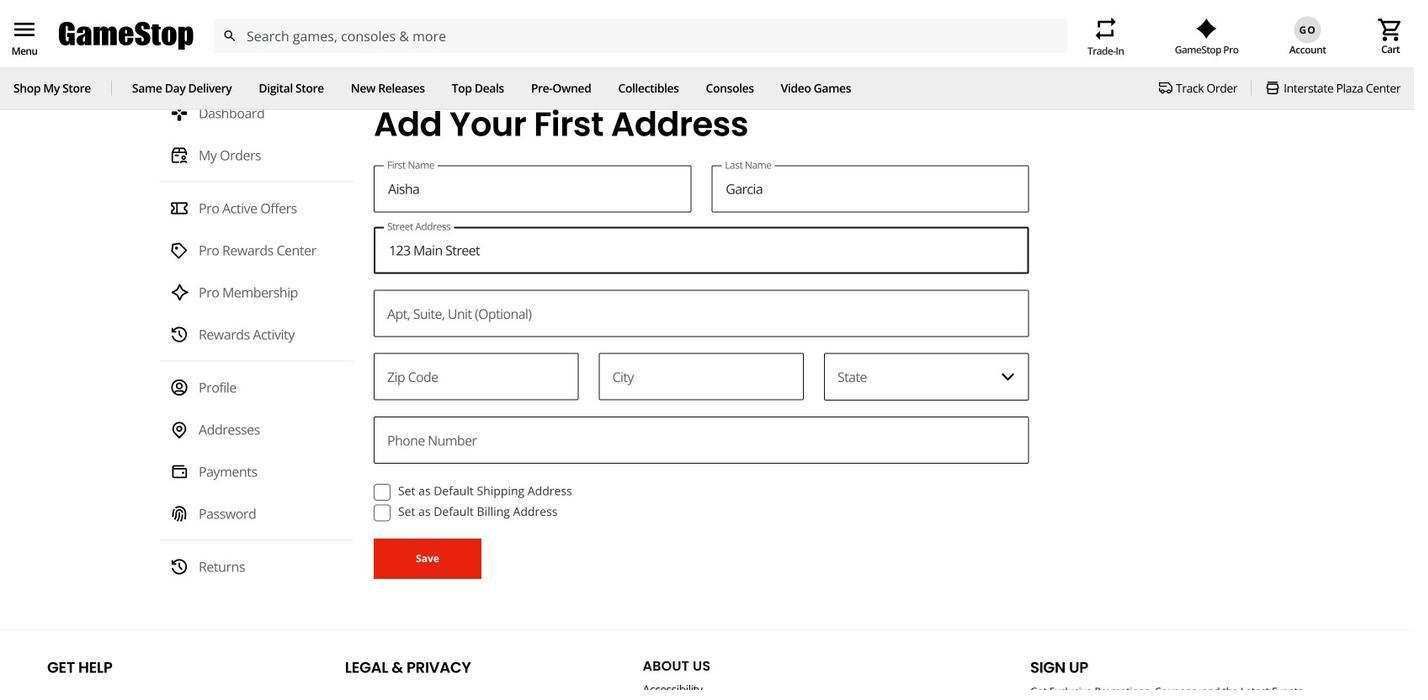 Task type: locate. For each thing, give the bounding box(es) containing it.
gamestop image
[[59, 20, 194, 52]]

password icon image
[[170, 505, 189, 524]]

None search field
[[213, 19, 1068, 53]]

None text field
[[374, 165, 692, 213], [599, 353, 804, 401], [374, 165, 692, 213], [599, 353, 804, 401]]

None text field
[[712, 165, 1030, 213], [374, 227, 1030, 274], [374, 290, 1030, 337], [374, 417, 1030, 464], [712, 165, 1030, 213], [374, 227, 1030, 274], [374, 290, 1030, 337], [374, 417, 1030, 464]]

rewards activity icon image
[[170, 326, 189, 344]]

None telephone field
[[374, 353, 579, 401]]

payments icon image
[[170, 463, 189, 482]]

profile icon image
[[170, 379, 189, 397]]



Task type: vqa. For each thing, say whether or not it's contained in the screenshot.
Pro Rewards Center Icon
yes



Task type: describe. For each thing, give the bounding box(es) containing it.
returns icon image
[[170, 558, 189, 577]]

pro active offers icon image
[[170, 199, 189, 218]]

pro rewards center icon image
[[170, 241, 189, 260]]

my orders icon image
[[170, 146, 189, 165]]

pro membership icon image
[[170, 284, 189, 302]]

addresses icon image
[[170, 421, 189, 439]]

Search games, consoles & more search field
[[247, 19, 1038, 53]]

dashboard icon image
[[170, 104, 189, 123]]

gamestop pro icon image
[[1197, 18, 1218, 39]]



